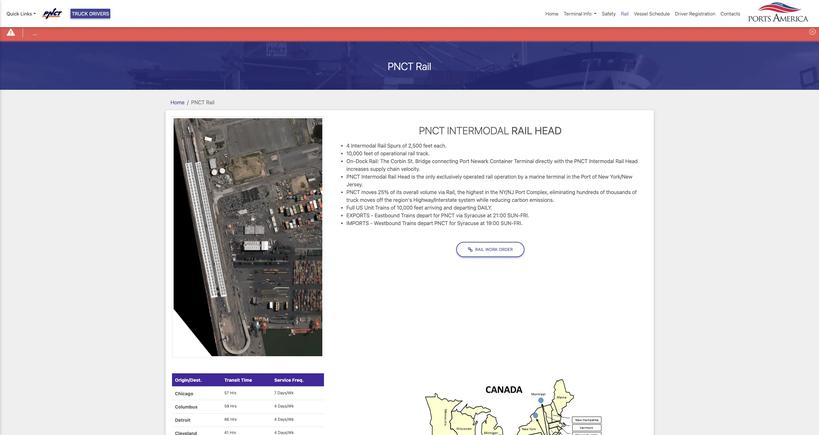Task type: vqa. For each thing, say whether or not it's contained in the screenshot.
12 within One Of The Largest Infrastructure Projects In The State Of New Jersey ($500 Million Over The Next 12 Years). Redeveloping Infrastructure That'S Been Unusable Or Idle For 25+ Years.
no



Task type: locate. For each thing, give the bounding box(es) containing it.
1 vertical spatial hrs
[[230, 404, 237, 409]]

0 vertical spatial feet
[[423, 143, 433, 149]]

increases
[[347, 166, 369, 172]]

rail
[[621, 11, 629, 16], [416, 60, 431, 72], [206, 99, 215, 105], [511, 124, 533, 137], [378, 143, 386, 149], [616, 158, 624, 164], [388, 174, 396, 180], [475, 247, 484, 252]]

1 vertical spatial 4 days/wk
[[274, 418, 294, 422]]

0 horizontal spatial 10,000
[[347, 151, 363, 157]]

intermodal up new
[[589, 158, 614, 164]]

0 vertical spatial trains
[[375, 205, 389, 211]]

terminal info
[[564, 11, 592, 16]]

0 vertical spatial for
[[433, 213, 440, 219]]

via down departing
[[456, 213, 463, 219]]

rail
[[408, 151, 415, 157], [486, 174, 493, 180]]

quick
[[6, 11, 19, 16]]

trains down region's
[[401, 213, 415, 219]]

1 horizontal spatial in
[[567, 174, 571, 180]]

1 vertical spatial moves
[[360, 197, 375, 203]]

departing
[[454, 205, 476, 211]]

0 vertical spatial home link
[[543, 7, 561, 20]]

0 vertical spatial terminal
[[564, 11, 582, 16]]

pnct
[[388, 60, 414, 72], [191, 99, 205, 105], [419, 124, 445, 137], [574, 158, 588, 164], [347, 174, 360, 180], [347, 190, 360, 195], [441, 213, 455, 219], [434, 221, 448, 226]]

the up hundreds
[[572, 174, 580, 180]]

feet up track.
[[423, 143, 433, 149]]

rail work order
[[475, 247, 513, 252]]

hrs right 86
[[230, 418, 237, 422]]

0 horizontal spatial rail
[[408, 151, 415, 157]]

1 vertical spatial days/wk
[[278, 404, 294, 409]]

10,000 up the on-
[[347, 151, 363, 157]]

2 vertical spatial head
[[398, 174, 410, 180]]

59
[[224, 404, 229, 409]]

1 horizontal spatial terminal
[[564, 11, 582, 16]]

1 vertical spatial at
[[480, 221, 485, 226]]

10,000 down region's
[[397, 205, 413, 211]]

newark
[[471, 158, 489, 164]]

0 horizontal spatial for
[[433, 213, 440, 219]]

link image
[[468, 247, 475, 253]]

with
[[554, 158, 564, 164]]

0 horizontal spatial feet
[[364, 151, 373, 157]]

2 horizontal spatial port
[[581, 174, 591, 180]]

terminal inside 4 intermodal rail spurs of 2,500 feet each. 10,000 feet of operational rail track. on-dock rail:  the corbin st. bridge connecting port newark container terminal directly with the pnct intermodal rail head increases supply chain velocity. pnct intermodal rail head is the only exclusively operated rail operation by a marine terminal in the port of new york/new jersey. pnct moves 25% of its overall volume via rail, the highest in the ny/nj port complex, eliminating hundreds of thousands of truck moves off the region's highway/interstate system while reducing carbon emissions. full us unit trains of 10,000 feet arriving and departing daily. exports - eastbound trains depart for pnct via syracuse at 21:00 sun-fri. imports - westbound trains depart pnct for syracuse at 19:00 sun-fri.
[[514, 158, 534, 164]]

service freq.
[[274, 378, 304, 383]]

1 horizontal spatial for
[[449, 221, 456, 226]]

rail inside 'link'
[[475, 247, 484, 252]]

head left 'is'
[[398, 174, 410, 180]]

hrs right 57
[[230, 391, 236, 396]]

1 vertical spatial fri.
[[514, 221, 523, 226]]

terminal
[[564, 11, 582, 16], [514, 158, 534, 164]]

moves up unit
[[360, 197, 375, 203]]

1 horizontal spatial pnct rail
[[388, 60, 431, 72]]

rail work order link
[[456, 242, 525, 258]]

sun- down 21:00 on the right of the page
[[501, 221, 514, 226]]

1 vertical spatial rail
[[486, 174, 493, 180]]

0 horizontal spatial at
[[480, 221, 485, 226]]

track.
[[416, 151, 430, 157]]

work
[[485, 247, 498, 252]]

in right 'terminal'
[[567, 174, 571, 180]]

2 vertical spatial feet
[[414, 205, 423, 211]]

truck drivers link
[[71, 9, 110, 19]]

intermodal
[[447, 124, 509, 137], [351, 143, 376, 149], [589, 158, 614, 164], [361, 174, 387, 180]]

highest
[[466, 190, 484, 195]]

1 vertical spatial home link
[[171, 99, 185, 105]]

0 vertical spatial rail
[[408, 151, 415, 157]]

2 4 days/wk from the top
[[274, 418, 294, 422]]

feet up rail:
[[364, 151, 373, 157]]

0 horizontal spatial head
[[398, 174, 410, 180]]

0 vertical spatial depart
[[417, 213, 432, 219]]

trains
[[375, 205, 389, 211], [401, 213, 415, 219], [402, 221, 416, 226]]

its
[[396, 190, 402, 195]]

port
[[460, 158, 469, 164], [581, 174, 591, 180], [515, 190, 525, 195]]

1 vertical spatial terminal
[[514, 158, 534, 164]]

0 horizontal spatial home link
[[171, 99, 185, 105]]

2 vertical spatial hrs
[[230, 418, 237, 422]]

1 vertical spatial pnct rail
[[191, 99, 215, 105]]

head up york/new at top
[[625, 158, 638, 164]]

the up system
[[457, 190, 465, 195]]

- right imports
[[370, 221, 373, 226]]

port up hundreds
[[581, 174, 591, 180]]

at left 19:00
[[480, 221, 485, 226]]

marine
[[529, 174, 545, 180]]

hrs right 59
[[230, 404, 237, 409]]

port left newark
[[460, 158, 469, 164]]

trains down off
[[375, 205, 389, 211]]

0 vertical spatial days/wk
[[278, 391, 294, 396]]

velocity.
[[401, 166, 420, 172]]

2 vertical spatial 4
[[274, 418, 277, 422]]

days/wk
[[278, 391, 294, 396], [278, 404, 294, 409], [278, 418, 294, 422]]

rail right the operated
[[486, 174, 493, 180]]

- down unit
[[371, 213, 373, 219]]

sun- right 21:00 on the right of the page
[[508, 213, 521, 219]]

10,000
[[347, 151, 363, 157], [397, 205, 413, 211]]

1 vertical spatial via
[[456, 213, 463, 219]]

0 vertical spatial moves
[[361, 190, 377, 195]]

in up while
[[485, 190, 489, 195]]

0 horizontal spatial in
[[485, 190, 489, 195]]

1 vertical spatial rail image
[[370, 374, 611, 436]]

rail image
[[172, 117, 324, 358], [370, 374, 611, 436]]

while
[[477, 197, 489, 203]]

pnct intermodal rail head
[[419, 124, 562, 137]]

head
[[535, 124, 562, 137], [625, 158, 638, 164], [398, 174, 410, 180]]

1 horizontal spatial rail
[[486, 174, 493, 180]]

the right with
[[565, 158, 573, 164]]

7 days/wk
[[274, 391, 294, 396]]

1 4 days/wk from the top
[[274, 404, 294, 409]]

2 vertical spatial trains
[[402, 221, 416, 226]]

the right off
[[385, 197, 392, 203]]

at up 19:00
[[487, 213, 492, 219]]

1 vertical spatial trains
[[401, 213, 415, 219]]

terminal up a
[[514, 158, 534, 164]]

head up directly
[[535, 124, 562, 137]]

daily.
[[478, 205, 492, 211]]

terminal
[[546, 174, 565, 180]]

sun-
[[508, 213, 521, 219], [501, 221, 514, 226]]

4
[[347, 143, 350, 149], [274, 404, 277, 409], [274, 418, 277, 422]]

at
[[487, 213, 492, 219], [480, 221, 485, 226]]

trains right westbound
[[402, 221, 416, 226]]

0 vertical spatial head
[[535, 124, 562, 137]]

2,500
[[408, 143, 422, 149]]

full
[[347, 205, 355, 211]]

feet
[[423, 143, 433, 149], [364, 151, 373, 157], [414, 205, 423, 211]]

driver registration link
[[673, 7, 718, 20]]

terminal left the info
[[564, 11, 582, 16]]

contacts
[[721, 11, 740, 16]]

1 horizontal spatial home
[[546, 11, 559, 16]]

via
[[438, 190, 445, 195], [456, 213, 463, 219]]

vessel schedule
[[634, 11, 670, 16]]

the
[[565, 158, 573, 164], [417, 174, 424, 180], [572, 174, 580, 180], [457, 190, 465, 195], [491, 190, 498, 195], [385, 197, 392, 203]]

0 vertical spatial sun-
[[508, 213, 521, 219]]

for down and
[[449, 221, 456, 226]]

1 vertical spatial sun-
[[501, 221, 514, 226]]

pnct rail
[[388, 60, 431, 72], [191, 99, 215, 105]]

2 horizontal spatial feet
[[423, 143, 433, 149]]

rail,
[[446, 190, 456, 195]]

container
[[490, 158, 513, 164]]

columbus
[[175, 405, 198, 410]]

0 vertical spatial syracuse
[[464, 213, 486, 219]]

0 vertical spatial rail image
[[172, 117, 324, 358]]

1 vertical spatial in
[[485, 190, 489, 195]]

of right thousands
[[632, 190, 637, 195]]

0 vertical spatial at
[[487, 213, 492, 219]]

the up reducing
[[491, 190, 498, 195]]

2 vertical spatial days/wk
[[278, 418, 294, 422]]

0 horizontal spatial terminal
[[514, 158, 534, 164]]

dock
[[356, 158, 368, 164]]

1 vertical spatial 10,000
[[397, 205, 413, 211]]

1 vertical spatial home
[[171, 99, 185, 105]]

home
[[546, 11, 559, 16], [171, 99, 185, 105]]

1 horizontal spatial rail image
[[370, 374, 611, 436]]

fri.
[[521, 213, 529, 219], [514, 221, 523, 226]]

rail up st.
[[408, 151, 415, 157]]

feet left arriving
[[414, 205, 423, 211]]

1 vertical spatial head
[[625, 158, 638, 164]]

port up carbon
[[515, 190, 525, 195]]

1 vertical spatial 4
[[274, 404, 277, 409]]

1 horizontal spatial at
[[487, 213, 492, 219]]

rail link
[[618, 7, 631, 20]]

corbin
[[391, 158, 406, 164]]

of up eastbound
[[391, 205, 396, 211]]

moves up off
[[361, 190, 377, 195]]

via left rail,
[[438, 190, 445, 195]]

hrs for chicago
[[230, 391, 236, 396]]

of
[[402, 143, 407, 149], [374, 151, 379, 157], [592, 174, 597, 180], [390, 190, 395, 195], [600, 190, 605, 195], [632, 190, 637, 195], [391, 205, 396, 211]]

of left its
[[390, 190, 395, 195]]

2 vertical spatial port
[[515, 190, 525, 195]]

0 horizontal spatial port
[[460, 158, 469, 164]]

1 horizontal spatial home link
[[543, 7, 561, 20]]

2 horizontal spatial head
[[625, 158, 638, 164]]

1 vertical spatial port
[[581, 174, 591, 180]]

truck
[[72, 11, 88, 16]]

0 horizontal spatial rail image
[[172, 117, 324, 358]]

0 vertical spatial 4 days/wk
[[274, 404, 294, 409]]

home link
[[543, 7, 561, 20], [171, 99, 185, 105]]

links
[[20, 11, 32, 16]]

21:00
[[493, 213, 506, 219]]

1 horizontal spatial feet
[[414, 205, 423, 211]]

drivers
[[89, 11, 109, 16]]

directly
[[535, 158, 553, 164]]

0 vertical spatial port
[[460, 158, 469, 164]]

0 vertical spatial hrs
[[230, 391, 236, 396]]

days/wk for chicago
[[278, 391, 294, 396]]

freq.
[[292, 378, 304, 383]]

0 vertical spatial in
[[567, 174, 571, 180]]

0 vertical spatial via
[[438, 190, 445, 195]]

in
[[567, 174, 571, 180], [485, 190, 489, 195]]

... alert
[[0, 24, 819, 41]]

system
[[458, 197, 475, 203]]

for down arriving
[[433, 213, 440, 219]]

the right 'is'
[[417, 174, 424, 180]]

for
[[433, 213, 440, 219], [449, 221, 456, 226]]

25%
[[378, 190, 389, 195]]

57
[[224, 391, 229, 396]]

hundreds
[[577, 190, 599, 195]]

0 vertical spatial 4
[[347, 143, 350, 149]]



Task type: describe. For each thing, give the bounding box(es) containing it.
86 hrs
[[224, 418, 237, 422]]

chicago
[[175, 391, 193, 397]]

1 vertical spatial depart
[[418, 221, 433, 226]]

terminal inside terminal info link
[[564, 11, 582, 16]]

0 vertical spatial 10,000
[[347, 151, 363, 157]]

transit time
[[224, 378, 252, 383]]

57 hrs
[[224, 391, 236, 396]]

emissions.
[[530, 197, 554, 203]]

4 inside 4 intermodal rail spurs of 2,500 feet each. 10,000 feet of operational rail track. on-dock rail:  the corbin st. bridge connecting port newark container terminal directly with the pnct intermodal rail head increases supply chain velocity. pnct intermodal rail head is the only exclusively operated rail operation by a marine terminal in the port of new york/new jersey. pnct moves 25% of its overall volume via rail, the highest in the ny/nj port complex, eliminating hundreds of thousands of truck moves off the region's highway/interstate system while reducing carbon emissions. full us unit trains of 10,000 feet arriving and departing daily. exports - eastbound trains depart for pnct via syracuse at 21:00 sun-fri. imports - westbound trains depart pnct for syracuse at 19:00 sun-fri.
[[347, 143, 350, 149]]

of right spurs
[[402, 143, 407, 149]]

intermodal up dock
[[351, 143, 376, 149]]

reducing
[[490, 197, 511, 203]]

connecting
[[432, 158, 458, 164]]

exclusively
[[437, 174, 462, 180]]

exports
[[347, 213, 370, 219]]

bridge
[[415, 158, 431, 164]]

imports
[[347, 221, 369, 226]]

operation
[[494, 174, 517, 180]]

1 horizontal spatial port
[[515, 190, 525, 195]]

eliminating
[[550, 190, 575, 195]]

of right hundreds
[[600, 190, 605, 195]]

driver registration
[[675, 11, 716, 16]]

new
[[598, 174, 609, 180]]

truck
[[347, 197, 359, 203]]

is
[[412, 174, 415, 180]]

19:00
[[486, 221, 499, 226]]

rail:
[[369, 158, 379, 164]]

overall
[[403, 190, 419, 195]]

1 vertical spatial syracuse
[[457, 221, 479, 226]]

0 vertical spatial -
[[371, 213, 373, 219]]

0 vertical spatial home
[[546, 11, 559, 16]]

a
[[525, 174, 528, 180]]

7
[[274, 391, 277, 396]]

eastbound
[[375, 213, 400, 219]]

the
[[380, 158, 389, 164]]

1 horizontal spatial 10,000
[[397, 205, 413, 211]]

registration
[[689, 11, 716, 16]]

1 horizontal spatial via
[[456, 213, 463, 219]]

quick links
[[6, 11, 32, 16]]

schedule
[[649, 11, 670, 16]]

transit
[[224, 378, 240, 383]]

ny/nj
[[499, 190, 514, 195]]

safety
[[602, 11, 616, 16]]

86
[[224, 418, 229, 422]]

1 vertical spatial -
[[370, 221, 373, 226]]

0 horizontal spatial home
[[171, 99, 185, 105]]

hrs for detroit
[[230, 418, 237, 422]]

truck drivers
[[72, 11, 109, 16]]

vessel
[[634, 11, 648, 16]]

contacts link
[[718, 7, 743, 20]]

close image
[[810, 29, 816, 35]]

intermodal down supply
[[361, 174, 387, 180]]

of left new
[[592, 174, 597, 180]]

...
[[33, 30, 37, 36]]

each.
[[434, 143, 447, 149]]

4 for columbus
[[274, 404, 277, 409]]

westbound
[[374, 221, 401, 226]]

terminal info link
[[561, 7, 599, 20]]

jersey.
[[347, 182, 363, 188]]

4 intermodal rail spurs of 2,500 feet each. 10,000 feet of operational rail track. on-dock rail:  the corbin st. bridge connecting port newark container terminal directly with the pnct intermodal rail head increases supply chain velocity. pnct intermodal rail head is the only exclusively operated rail operation by a marine terminal in the port of new york/new jersey. pnct moves 25% of its overall volume via rail, the highest in the ny/nj port complex, eliminating hundreds of thousands of truck moves off the region's highway/interstate system while reducing carbon emissions. full us unit trains of 10,000 feet arriving and departing daily. exports - eastbound trains depart for pnct via syracuse at 21:00 sun-fri. imports - westbound trains depart pnct for syracuse at 19:00 sun-fri.
[[347, 143, 638, 226]]

complex,
[[527, 190, 549, 195]]

on-
[[347, 158, 356, 164]]

vessel schedule link
[[631, 7, 673, 20]]

unit
[[364, 205, 374, 211]]

time
[[241, 378, 252, 383]]

0 horizontal spatial via
[[438, 190, 445, 195]]

us
[[356, 205, 363, 211]]

intermodal up newark
[[447, 124, 509, 137]]

chain
[[387, 166, 400, 172]]

4 for detroit
[[274, 418, 277, 422]]

of up rail:
[[374, 151, 379, 157]]

driver
[[675, 11, 688, 16]]

only
[[426, 174, 435, 180]]

arriving
[[425, 205, 442, 211]]

0 vertical spatial pnct rail
[[388, 60, 431, 72]]

origin/dest.
[[175, 378, 202, 383]]

days/wk for columbus
[[278, 404, 294, 409]]

quick links link
[[6, 10, 36, 17]]

0 horizontal spatial pnct rail
[[191, 99, 215, 105]]

operated
[[463, 174, 485, 180]]

supply
[[370, 166, 386, 172]]

1 vertical spatial feet
[[364, 151, 373, 157]]

highway/interstate
[[414, 197, 457, 203]]

hrs for columbus
[[230, 404, 237, 409]]

1 horizontal spatial head
[[535, 124, 562, 137]]

4 days/wk for columbus
[[274, 404, 294, 409]]

4 days/wk for detroit
[[274, 418, 294, 422]]

st.
[[408, 158, 414, 164]]

days/wk for detroit
[[278, 418, 294, 422]]

region's
[[393, 197, 412, 203]]

operational
[[380, 151, 407, 157]]

off
[[377, 197, 383, 203]]

1 vertical spatial for
[[449, 221, 456, 226]]

york/new
[[610, 174, 633, 180]]

info
[[584, 11, 592, 16]]

spurs
[[387, 143, 401, 149]]

0 vertical spatial fri.
[[521, 213, 529, 219]]

carbon
[[512, 197, 528, 203]]

59 hrs
[[224, 404, 237, 409]]

... link
[[33, 29, 37, 37]]

volume
[[420, 190, 437, 195]]



